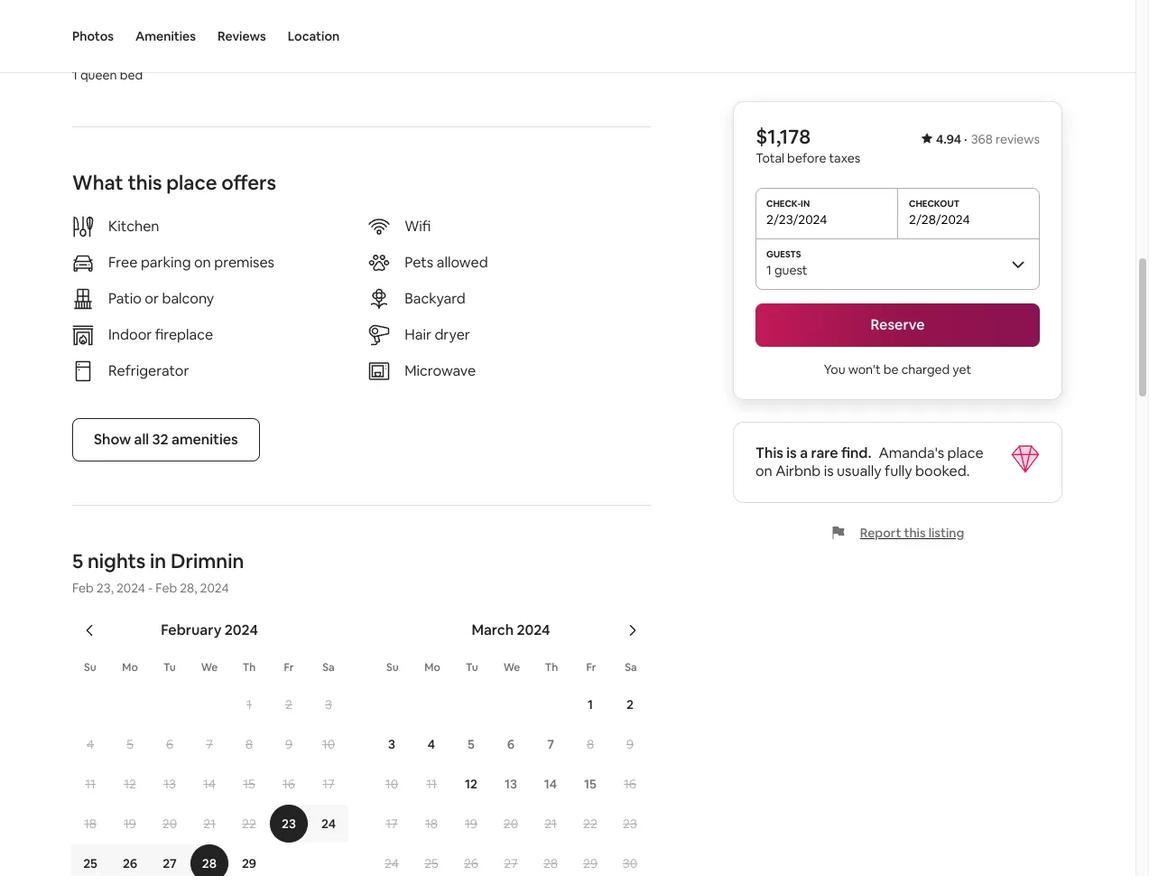 Task type: locate. For each thing, give the bounding box(es) containing it.
6 button
[[150, 725, 190, 763], [491, 725, 531, 763]]

2 11 from the left
[[426, 776, 437, 792]]

23
[[282, 816, 296, 832], [623, 816, 638, 832]]

2 1 button from the left
[[571, 686, 611, 724]]

0 horizontal spatial 2 button
[[269, 686, 309, 724]]

2024
[[116, 580, 145, 596], [200, 580, 229, 596], [225, 621, 258, 640], [517, 621, 551, 640]]

2 9 from the left
[[627, 736, 634, 752]]

6
[[166, 736, 173, 752], [507, 736, 515, 752]]

0 horizontal spatial 25 button
[[70, 845, 110, 876]]

place left offers
[[166, 170, 217, 195]]

20
[[162, 816, 177, 832], [504, 816, 519, 832]]

2 22 button from the left
[[571, 805, 611, 843]]

booked.
[[916, 462, 970, 480]]

is left usually
[[824, 462, 834, 480]]

0 horizontal spatial we
[[201, 660, 218, 675]]

1 27 button from the left
[[150, 845, 190, 876]]

1 horizontal spatial 10 button
[[372, 765, 412, 803]]

0 horizontal spatial 26 button
[[110, 845, 150, 876]]

patio
[[108, 289, 142, 308]]

1 horizontal spatial 13
[[505, 776, 517, 792]]

0 vertical spatial 10
[[322, 736, 335, 752]]

0 horizontal spatial tu
[[164, 660, 176, 675]]

1 horizontal spatial 12 button
[[452, 765, 491, 803]]

0 horizontal spatial 24 button
[[309, 805, 349, 843]]

location button
[[288, 0, 340, 72]]

2 tu from the left
[[466, 660, 479, 675]]

2 2 button from the left
[[611, 686, 650, 724]]

1 2 button from the left
[[269, 686, 309, 724]]

1 19 from the left
[[124, 816, 136, 832]]

1 6 button from the left
[[150, 725, 190, 763]]

photos
[[72, 28, 114, 44]]

1 horizontal spatial 27
[[504, 855, 518, 872]]

3
[[325, 696, 332, 713], [388, 736, 396, 752]]

0 horizontal spatial 17 button
[[309, 765, 349, 803]]

report
[[860, 525, 902, 541]]

0 horizontal spatial sa
[[323, 660, 335, 675]]

11 button
[[70, 765, 110, 803], [412, 765, 452, 803]]

2 14 button from the left
[[531, 765, 571, 803]]

1 button
[[229, 686, 269, 724], [571, 686, 611, 724]]

368
[[971, 131, 993, 147]]

2 27 from the left
[[504, 855, 518, 872]]

12
[[124, 776, 136, 792], [465, 776, 478, 792]]

location
[[288, 28, 340, 44]]

tu down march
[[466, 660, 479, 675]]

0 horizontal spatial 23 button
[[269, 805, 309, 843]]

22 for first 22 button from the left
[[242, 816, 256, 832]]

0 horizontal spatial 12
[[124, 776, 136, 792]]

1 29 from the left
[[242, 855, 257, 872]]

1 horizontal spatial 22 button
[[571, 805, 611, 843]]

2 for february 2024
[[285, 696, 293, 713]]

28 for 2nd '28' button from the right
[[202, 855, 217, 872]]

calendar application
[[51, 602, 1150, 876]]

1 horizontal spatial 7 button
[[531, 725, 571, 763]]

1 9 from the left
[[285, 736, 293, 752]]

1 horizontal spatial 8 button
[[571, 725, 611, 763]]

on for premises
[[194, 253, 211, 272]]

2024 right 28,
[[200, 580, 229, 596]]

0 horizontal spatial 5
[[72, 548, 83, 574]]

we down march 2024
[[504, 660, 521, 675]]

29
[[242, 855, 257, 872], [583, 855, 598, 872]]

1 29 button from the left
[[229, 845, 269, 876]]

0 horizontal spatial 23
[[282, 816, 296, 832]]

9
[[285, 736, 293, 752], [627, 736, 634, 752]]

1 horizontal spatial is
[[824, 462, 834, 480]]

1 horizontal spatial place
[[948, 443, 984, 462]]

11
[[85, 776, 96, 792], [426, 776, 437, 792]]

1 horizontal spatial sa
[[625, 660, 637, 675]]

$1,178
[[756, 124, 811, 149]]

0 horizontal spatial 11 button
[[70, 765, 110, 803]]

this is a rare find.
[[756, 443, 872, 462]]

tu down the february
[[164, 660, 176, 675]]

1 horizontal spatial 24 button
[[372, 845, 412, 876]]

amanda's
[[879, 443, 945, 462]]

·
[[965, 131, 968, 147]]

report this listing button
[[832, 525, 965, 541]]

0 horizontal spatial 21
[[203, 816, 216, 832]]

2 25 from the left
[[425, 855, 439, 872]]

0 horizontal spatial 27 button
[[150, 845, 190, 876]]

2 20 from the left
[[504, 816, 519, 832]]

we down february 2024
[[201, 660, 218, 675]]

1 horizontal spatial 28
[[544, 855, 558, 872]]

1 horizontal spatial 20 button
[[491, 805, 531, 843]]

show all 32 amenities
[[94, 430, 238, 449]]

0 horizontal spatial 21 button
[[190, 805, 229, 843]]

fr
[[284, 660, 294, 675], [587, 660, 597, 675]]

0 horizontal spatial 7 button
[[190, 725, 229, 763]]

1 we from the left
[[201, 660, 218, 675]]

2 29 button from the left
[[571, 845, 611, 876]]

5 inside 5 nights in drimnin feb 23, 2024 - feb 28, 2024
[[72, 548, 83, 574]]

2 13 from the left
[[505, 776, 517, 792]]

1 guest button
[[756, 238, 1040, 289]]

1 horizontal spatial su
[[387, 660, 399, 675]]

3 button
[[309, 686, 349, 724], [372, 725, 412, 763]]

1 horizontal spatial 29 button
[[571, 845, 611, 876]]

2 button
[[269, 686, 309, 724], [611, 686, 650, 724]]

1 18 from the left
[[84, 816, 97, 832]]

sa
[[323, 660, 335, 675], [625, 660, 637, 675]]

26 button
[[110, 845, 150, 876], [452, 845, 491, 876]]

1 horizontal spatial 22
[[584, 816, 598, 832]]

7 button
[[190, 725, 229, 763], [531, 725, 571, 763]]

1 7 button from the left
[[190, 725, 229, 763]]

this left listing on the right of the page
[[904, 525, 926, 541]]

1 horizontal spatial 20
[[504, 816, 519, 832]]

0 horizontal spatial 3
[[325, 696, 332, 713]]

2 22 from the left
[[584, 816, 598, 832]]

1 horizontal spatial 9
[[627, 736, 634, 752]]

1 queen bed
[[72, 67, 143, 83]]

-
[[148, 580, 153, 596]]

1 horizontal spatial 12
[[465, 776, 478, 792]]

24
[[321, 816, 336, 832], [385, 855, 399, 872]]

airbnb
[[776, 462, 821, 480]]

2024 right the february
[[225, 621, 258, 640]]

you
[[824, 361, 846, 378]]

2 18 button from the left
[[412, 805, 452, 843]]

28
[[202, 855, 217, 872], [544, 855, 558, 872]]

24 button
[[309, 805, 349, 843], [372, 845, 412, 876]]

10
[[322, 736, 335, 752], [386, 776, 398, 792]]

1 horizontal spatial th
[[545, 660, 558, 675]]

1 horizontal spatial 14 button
[[531, 765, 571, 803]]

0 horizontal spatial 22 button
[[229, 805, 269, 843]]

1 vertical spatial 17
[[386, 816, 398, 832]]

0 horizontal spatial 20
[[162, 816, 177, 832]]

1 15 from the left
[[243, 776, 255, 792]]

26
[[123, 855, 137, 872], [464, 855, 479, 872]]

th down february 2024
[[243, 660, 256, 675]]

29 button
[[229, 845, 269, 876], [571, 845, 611, 876]]

2 16 button from the left
[[611, 765, 650, 803]]

1 28 button from the left
[[190, 845, 229, 876]]

th down march 2024
[[545, 660, 558, 675]]

1 horizontal spatial 25
[[425, 855, 439, 872]]

this
[[128, 170, 162, 195], [904, 525, 926, 541]]

2 th from the left
[[545, 660, 558, 675]]

1 vertical spatial 24 button
[[372, 845, 412, 876]]

2 12 from the left
[[465, 776, 478, 792]]

1 20 from the left
[[162, 816, 177, 832]]

1 horizontal spatial 3 button
[[372, 725, 412, 763]]

1 25 button from the left
[[70, 845, 110, 876]]

1 9 button from the left
[[269, 725, 309, 763]]

0 horizontal spatial 8
[[246, 736, 253, 752]]

indoor
[[108, 325, 152, 344]]

1 12 button from the left
[[110, 765, 150, 803]]

1 horizontal spatial 4
[[428, 736, 435, 752]]

1 th from the left
[[243, 660, 256, 675]]

mo
[[122, 660, 138, 675], [425, 660, 441, 675]]

place inside amanda's place on airbnb is usually fully booked.
[[948, 443, 984, 462]]

1 horizontal spatial tu
[[466, 660, 479, 675]]

0 horizontal spatial 29 button
[[229, 845, 269, 876]]

0 horizontal spatial 28 button
[[190, 845, 229, 876]]

4.94 · 368 reviews
[[937, 131, 1040, 147]]

25
[[83, 855, 97, 872], [425, 855, 439, 872]]

1 22 button from the left
[[229, 805, 269, 843]]

18
[[84, 816, 97, 832], [425, 816, 438, 832]]

2 28 button from the left
[[531, 845, 571, 876]]

1 1 button from the left
[[229, 686, 269, 724]]

0 horizontal spatial 26
[[123, 855, 137, 872]]

0 vertical spatial place
[[166, 170, 217, 195]]

1 horizontal spatial 16 button
[[611, 765, 650, 803]]

0 horizontal spatial 28
[[202, 855, 217, 872]]

what
[[72, 170, 124, 195]]

0 horizontal spatial 6
[[166, 736, 173, 752]]

2 19 button from the left
[[452, 805, 491, 843]]

1 sa from the left
[[323, 660, 335, 675]]

2 6 button from the left
[[491, 725, 531, 763]]

0 horizontal spatial th
[[243, 660, 256, 675]]

microwave
[[405, 361, 476, 380]]

1 vertical spatial 24
[[385, 855, 399, 872]]

reserve button
[[756, 303, 1040, 347]]

27 button
[[150, 845, 190, 876], [491, 845, 531, 876]]

1 horizontal spatial we
[[504, 660, 521, 675]]

feb left 23,
[[72, 580, 94, 596]]

on left the airbnb
[[756, 462, 773, 480]]

this up kitchen
[[128, 170, 162, 195]]

1 vertical spatial 10 button
[[372, 765, 412, 803]]

0 horizontal spatial 6 button
[[150, 725, 190, 763]]

1 horizontal spatial 16
[[624, 776, 637, 792]]

1 vertical spatial place
[[948, 443, 984, 462]]

is left a
[[787, 443, 797, 462]]

2 25 button from the left
[[412, 845, 452, 876]]

2 we from the left
[[504, 660, 521, 675]]

allowed
[[437, 253, 488, 272]]

1 6 from the left
[[166, 736, 173, 752]]

2 4 button from the left
[[412, 725, 452, 763]]

22 button
[[229, 805, 269, 843], [571, 805, 611, 843]]

reviews
[[218, 28, 266, 44]]

2 19 from the left
[[465, 816, 478, 832]]

1 horizontal spatial feb
[[156, 580, 177, 596]]

1 horizontal spatial 26
[[464, 855, 479, 872]]

2 20 button from the left
[[491, 805, 531, 843]]

0 horizontal spatial 8 button
[[229, 725, 269, 763]]

0 horizontal spatial 14
[[203, 776, 216, 792]]

2 14 from the left
[[544, 776, 557, 792]]

1 horizontal spatial 1 button
[[571, 686, 611, 724]]

1 mo from the left
[[122, 660, 138, 675]]

0 horizontal spatial 15
[[243, 776, 255, 792]]

0 horizontal spatial is
[[787, 443, 797, 462]]

feb right -
[[156, 580, 177, 596]]

on
[[194, 253, 211, 272], [756, 462, 773, 480]]

1 vertical spatial this
[[904, 525, 926, 541]]

1 11 from the left
[[85, 776, 96, 792]]

1 horizontal spatial 10
[[386, 776, 398, 792]]

4
[[87, 736, 94, 752], [428, 736, 435, 752]]

2 26 from the left
[[464, 855, 479, 872]]

0 horizontal spatial 16 button
[[269, 765, 309, 803]]

1 7 from the left
[[206, 736, 213, 752]]

1 horizontal spatial 27 button
[[491, 845, 531, 876]]

25 button
[[70, 845, 110, 876], [412, 845, 452, 876]]

on inside amanda's place on airbnb is usually fully booked.
[[756, 462, 773, 480]]

1
[[72, 67, 78, 83], [767, 262, 772, 278], [247, 696, 252, 713], [588, 696, 593, 713]]

1 11 button from the left
[[70, 765, 110, 803]]

2 sa from the left
[[625, 660, 637, 675]]

1 horizontal spatial 19
[[465, 816, 478, 832]]

0 horizontal spatial mo
[[122, 660, 138, 675]]

this for report
[[904, 525, 926, 541]]

0 horizontal spatial 19
[[124, 816, 136, 832]]

19 for first 19 button from the left
[[124, 816, 136, 832]]

pets allowed
[[405, 253, 488, 272]]

2 15 from the left
[[584, 776, 597, 792]]

2 21 button from the left
[[531, 805, 571, 843]]

1 25 from the left
[[83, 855, 97, 872]]

1 horizontal spatial 21 button
[[531, 805, 571, 843]]

1 horizontal spatial 5 button
[[452, 725, 491, 763]]

1 horizontal spatial 2
[[627, 696, 634, 713]]

on right parking
[[194, 253, 211, 272]]

free
[[108, 253, 138, 272]]

1 horizontal spatial 13 button
[[491, 765, 531, 803]]

1 22 from the left
[[242, 816, 256, 832]]

2 8 button from the left
[[571, 725, 611, 763]]

0 horizontal spatial 19 button
[[110, 805, 150, 843]]

17
[[323, 776, 335, 792], [386, 816, 398, 832]]

8
[[246, 736, 253, 752], [587, 736, 594, 752]]

19
[[124, 816, 136, 832], [465, 816, 478, 832]]

on for airbnb
[[756, 462, 773, 480]]

1 inside dropdown button
[[767, 262, 772, 278]]

1 horizontal spatial 11 button
[[412, 765, 452, 803]]

0 vertical spatial 24 button
[[309, 805, 349, 843]]

photos button
[[72, 0, 114, 72]]

queen
[[80, 67, 117, 83]]

0 horizontal spatial 4
[[87, 736, 94, 752]]

place right amanda's
[[948, 443, 984, 462]]

1 horizontal spatial 17 button
[[372, 805, 412, 843]]

8 button
[[229, 725, 269, 763], [571, 725, 611, 763]]

1 horizontal spatial 7
[[547, 736, 554, 752]]

1 horizontal spatial 18 button
[[412, 805, 452, 843]]

1 vertical spatial on
[[756, 462, 773, 480]]

you won't be charged yet
[[824, 361, 972, 378]]

9 button
[[269, 725, 309, 763], [611, 725, 650, 763]]

1 horizontal spatial 14
[[544, 776, 557, 792]]

1 27 from the left
[[163, 855, 177, 872]]

bed
[[120, 67, 143, 83]]

14
[[203, 776, 216, 792], [544, 776, 557, 792]]

0 horizontal spatial 3 button
[[309, 686, 349, 724]]

is
[[787, 443, 797, 462], [824, 462, 834, 480]]

7
[[206, 736, 213, 752], [547, 736, 554, 752]]

1 horizontal spatial 15 button
[[571, 765, 611, 803]]

1 horizontal spatial 26 button
[[452, 845, 491, 876]]

2 28 from the left
[[544, 855, 558, 872]]

1 horizontal spatial 29
[[583, 855, 598, 872]]

16 button
[[269, 765, 309, 803], [611, 765, 650, 803]]

1 horizontal spatial 6 button
[[491, 725, 531, 763]]

23,
[[97, 580, 114, 596]]

1 4 button from the left
[[70, 725, 110, 763]]

1 horizontal spatial 8
[[587, 736, 594, 752]]

1 14 from the left
[[203, 776, 216, 792]]



Task type: vqa. For each thing, say whether or not it's contained in the screenshot.
$1,202 within button
no



Task type: describe. For each thing, give the bounding box(es) containing it.
2 9 button from the left
[[611, 725, 650, 763]]

0 vertical spatial 3 button
[[309, 686, 349, 724]]

backyard
[[405, 289, 466, 308]]

guest
[[775, 262, 808, 278]]

1 8 button from the left
[[229, 725, 269, 763]]

2 button for february 2024
[[269, 686, 309, 724]]

amenities
[[135, 28, 196, 44]]

0 vertical spatial 17
[[323, 776, 335, 792]]

1 horizontal spatial 24
[[385, 855, 399, 872]]

6 for 2nd 6 "button"
[[507, 736, 515, 752]]

be
[[884, 361, 899, 378]]

this
[[756, 443, 784, 462]]

balcony
[[162, 289, 214, 308]]

2 18 from the left
[[425, 816, 438, 832]]

2 fr from the left
[[587, 660, 597, 675]]

1 26 from the left
[[123, 855, 137, 872]]

2 8 from the left
[[587, 736, 594, 752]]

1 12 from the left
[[124, 776, 136, 792]]

1 16 button from the left
[[269, 765, 309, 803]]

1 4 from the left
[[87, 736, 94, 752]]

amenities
[[172, 430, 238, 449]]

or
[[145, 289, 159, 308]]

1 vertical spatial 3 button
[[372, 725, 412, 763]]

1 13 from the left
[[164, 776, 176, 792]]

30
[[623, 855, 638, 872]]

hair
[[405, 325, 432, 344]]

2 7 button from the left
[[531, 725, 571, 763]]

1 18 button from the left
[[70, 805, 110, 843]]

2 4 from the left
[[428, 736, 435, 752]]

reserve
[[871, 315, 925, 334]]

1 horizontal spatial 17
[[386, 816, 398, 832]]

1 26 button from the left
[[110, 845, 150, 876]]

taxes
[[829, 150, 861, 166]]

is inside amanda's place on airbnb is usually fully booked.
[[824, 462, 834, 480]]

patio or balcony
[[108, 289, 214, 308]]

nights
[[88, 548, 146, 574]]

25 for 2nd the '25' button
[[425, 855, 439, 872]]

2 12 button from the left
[[452, 765, 491, 803]]

2 29 from the left
[[583, 855, 598, 872]]

20 for first 20 button from right
[[504, 816, 519, 832]]

5 nights in drimnin feb 23, 2024 - feb 28, 2024
[[72, 548, 244, 596]]

february
[[161, 621, 222, 640]]

2024 left -
[[116, 580, 145, 596]]

1 16 from the left
[[283, 776, 295, 792]]

march
[[472, 621, 514, 640]]

2 mo from the left
[[425, 660, 441, 675]]

amenities button
[[135, 0, 196, 72]]

report this listing
[[860, 525, 965, 541]]

1 guest
[[767, 262, 808, 278]]

show
[[94, 430, 131, 449]]

won't
[[849, 361, 881, 378]]

charged
[[902, 361, 950, 378]]

1 21 from the left
[[203, 816, 216, 832]]

15 for first 15 "button"
[[243, 776, 255, 792]]

2 16 from the left
[[624, 776, 637, 792]]

2 5 button from the left
[[452, 725, 491, 763]]

rare
[[811, 443, 839, 462]]

fully
[[885, 462, 913, 480]]

1 23 from the left
[[282, 816, 296, 832]]

28,
[[180, 580, 197, 596]]

1 13 button from the left
[[150, 765, 190, 803]]

2/28/2024
[[909, 211, 971, 228]]

28 for 2nd '28' button from left
[[544, 855, 558, 872]]

1 feb from the left
[[72, 580, 94, 596]]

32
[[152, 430, 169, 449]]

free parking on premises
[[108, 253, 275, 272]]

parking
[[141, 253, 191, 272]]

2 23 from the left
[[623, 816, 638, 832]]

1 tu from the left
[[164, 660, 176, 675]]

drimnin
[[171, 548, 244, 574]]

amanda's place on airbnb is usually fully booked.
[[756, 443, 984, 480]]

1 5 button from the left
[[110, 725, 150, 763]]

reviews
[[996, 131, 1040, 147]]

2 button for march 2024
[[611, 686, 650, 724]]

2024 right march
[[517, 621, 551, 640]]

2 horizontal spatial 5
[[468, 736, 475, 752]]

1 20 button from the left
[[150, 805, 190, 843]]

20 for first 20 button from left
[[162, 816, 177, 832]]

fireplace
[[155, 325, 213, 344]]

1 su from the left
[[84, 660, 97, 675]]

1 button for february 2024
[[229, 686, 269, 724]]

2 27 button from the left
[[491, 845, 531, 876]]

1 14 button from the left
[[190, 765, 229, 803]]

15 for first 15 "button" from the right
[[584, 776, 597, 792]]

bedroom image
[[72, 0, 354, 31]]

2 15 button from the left
[[571, 765, 611, 803]]

pets
[[405, 253, 434, 272]]

1 19 button from the left
[[110, 805, 150, 843]]

february 2024
[[161, 621, 258, 640]]

listing
[[929, 525, 965, 541]]

usually
[[837, 462, 882, 480]]

yet
[[953, 361, 972, 378]]

2/23/2024
[[767, 211, 828, 228]]

premises
[[214, 253, 275, 272]]

what this place offers
[[72, 170, 277, 195]]

march 2024
[[472, 621, 551, 640]]

reviews button
[[218, 0, 266, 72]]

1 fr from the left
[[284, 660, 294, 675]]

19 for second 19 button
[[465, 816, 478, 832]]

refrigerator
[[108, 361, 189, 380]]

total
[[756, 150, 785, 166]]

0 vertical spatial 10 button
[[309, 725, 349, 763]]

0 horizontal spatial 24
[[321, 816, 336, 832]]

2 7 from the left
[[547, 736, 554, 752]]

in
[[150, 548, 166, 574]]

1 23 button from the left
[[269, 805, 309, 843]]

25 for 1st the '25' button
[[83, 855, 97, 872]]

dryer
[[435, 325, 470, 344]]

indoor fireplace
[[108, 325, 213, 344]]

offers
[[222, 170, 277, 195]]

4.94
[[937, 131, 962, 147]]

1 15 button from the left
[[229, 765, 269, 803]]

1 horizontal spatial 3
[[388, 736, 396, 752]]

2 for march 2024
[[627, 696, 634, 713]]

1 8 from the left
[[246, 736, 253, 752]]

hair dryer
[[405, 325, 470, 344]]

before
[[787, 150, 827, 166]]

1 horizontal spatial 5
[[127, 736, 134, 752]]

2 11 button from the left
[[412, 765, 452, 803]]

1 button for march 2024
[[571, 686, 611, 724]]

2 13 button from the left
[[491, 765, 531, 803]]

1 vertical spatial 10
[[386, 776, 398, 792]]

2 su from the left
[[387, 660, 399, 675]]

2 21 from the left
[[545, 816, 557, 832]]

30 button
[[611, 845, 650, 876]]

2 feb from the left
[[156, 580, 177, 596]]

1 queen bed button
[[72, 0, 354, 83]]

a
[[800, 443, 808, 462]]

show all 32 amenities button
[[72, 418, 260, 462]]

1 21 button from the left
[[190, 805, 229, 843]]

6 for first 6 "button" from left
[[166, 736, 173, 752]]

all
[[134, 430, 149, 449]]

wifi
[[405, 217, 431, 236]]

$1,178 total before taxes
[[756, 124, 861, 166]]

0 vertical spatial 17 button
[[309, 765, 349, 803]]

kitchen
[[108, 217, 159, 236]]

2 23 button from the left
[[611, 805, 650, 843]]

this for what
[[128, 170, 162, 195]]

2 26 button from the left
[[452, 845, 491, 876]]

1 inside "button"
[[72, 67, 78, 83]]

find.
[[842, 443, 872, 462]]

22 for 2nd 22 button
[[584, 816, 598, 832]]



